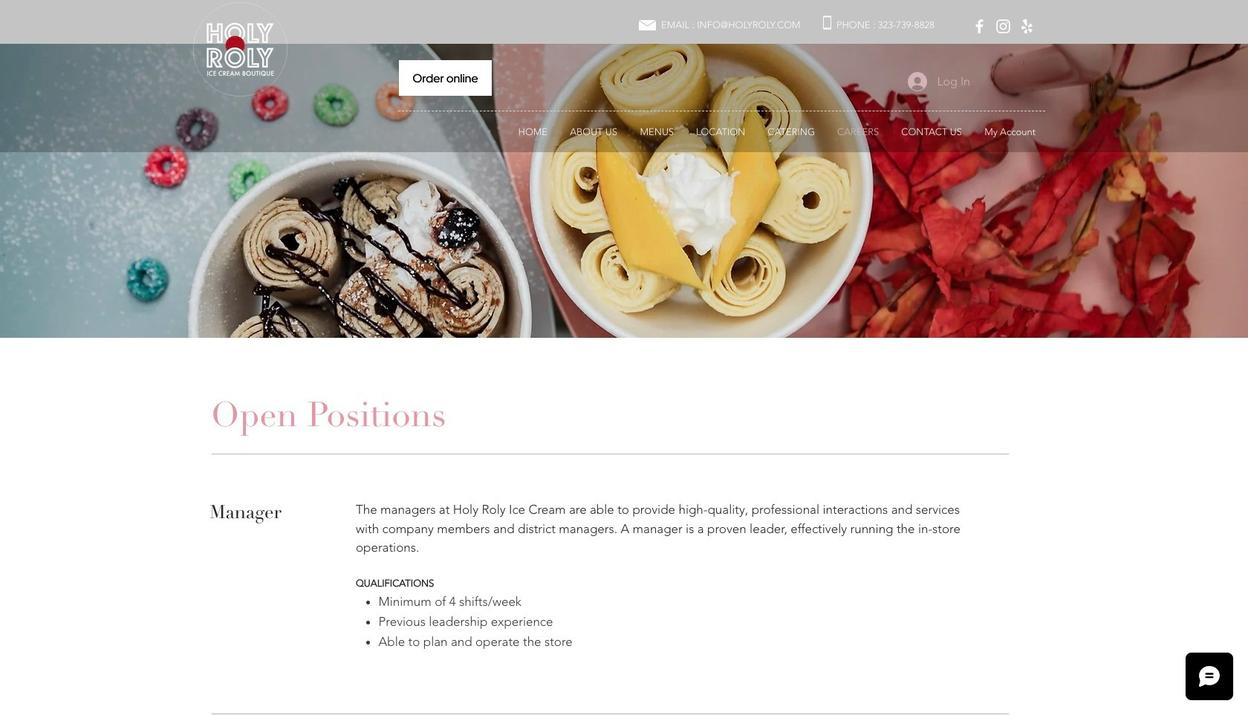 Task type: locate. For each thing, give the bounding box(es) containing it.
wix chat element
[[1179, 646, 1249, 716]]

white instagram icon image
[[995, 17, 1013, 36]]

main_boutique 2.png image
[[193, 2, 288, 97]]

white yelp icon image
[[1019, 17, 1037, 36]]



Task type: vqa. For each thing, say whether or not it's contained in the screenshot.
Last Name Text Field
no



Task type: describe. For each thing, give the bounding box(es) containing it.
social bar element
[[971, 17, 1037, 36]]

white facebook icon image
[[971, 17, 990, 36]]



